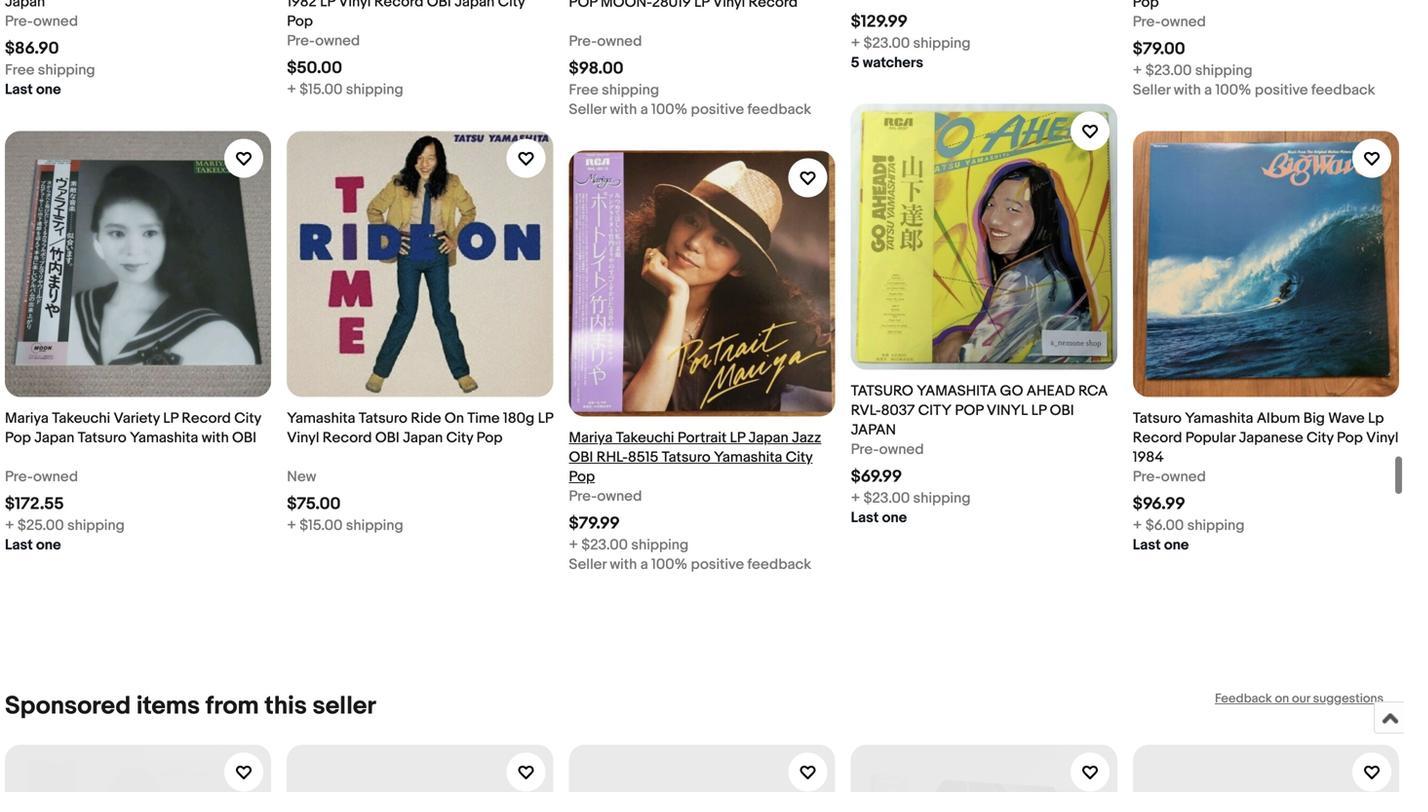 Task type: vqa. For each thing, say whether or not it's contained in the screenshot.
$35.00 to the bottom
no



Task type: describe. For each thing, give the bounding box(es) containing it.
+ $15.00 shipping text field for $75.00
[[287, 516, 403, 536]]

Pre-owned text field
[[569, 487, 642, 507]]

pre-owned $50.00 + $15.00 shipping
[[287, 32, 403, 99]]

$75.00 text field
[[287, 495, 341, 515]]

shipping inside the $129.99 + $23.00 shipping 5 watchers
[[914, 34, 971, 52]]

one inside tatsuro yamashita go ahead rca rvl-8037 city pop vinyl lp obi japan pre-owned $69.99 + $23.00 shipping last one
[[882, 510, 907, 527]]

sponsored items from this seller
[[5, 692, 376, 722]]

with inside pre-owned $79.00 + $23.00 shipping seller with a 100% positive feedback
[[1174, 81, 1201, 99]]

shipping inside pre-owned $50.00 + $15.00 shipping
[[346, 81, 403, 99]]

pre-owned text field for $98.00
[[569, 32, 642, 51]]

wave
[[1329, 410, 1365, 428]]

time
[[467, 410, 500, 428]]

pop inside the mariya takeuchi portrait lp japan jazz obi rhl-8515 tatsuro yamashita city pop pre-owned $79.99 + $23.00 shipping seller with a 100% positive feedback
[[569, 469, 595, 486]]

$86.90
[[5, 39, 59, 59]]

pre- inside pre-owned $50.00 + $15.00 shipping
[[287, 32, 315, 50]]

Seller with a 100% positive feedback text field
[[569, 100, 812, 119]]

5
[[851, 54, 860, 72]]

$75.00
[[287, 495, 341, 515]]

$15.00 inside pre-owned $50.00 + $15.00 shipping
[[300, 81, 343, 99]]

on
[[445, 410, 464, 428]]

+ inside the mariya takeuchi portrait lp japan jazz obi rhl-8515 tatsuro yamashita city pop pre-owned $79.99 + $23.00 shipping seller with a 100% positive feedback
[[569, 537, 578, 555]]

seller with a 100% positive feedback text field for $79.99
[[569, 555, 812, 575]]

owned inside pre-owned $86.90 free shipping last one
[[33, 13, 78, 30]]

New text field
[[287, 468, 316, 487]]

pre-owned text field for $96.99
[[1133, 468, 1206, 487]]

mariya for mariya takeuchi variety lp record city pop japan tatsuro yamashita with obi
[[5, 410, 49, 428]]

shipping inside pre-owned $79.00 + $23.00 shipping seller with a 100% positive feedback
[[1196, 62, 1253, 79]]

feedback
[[1215, 692, 1273, 707]]

$23.00 inside tatsuro yamashita go ahead rca rvl-8037 city pop vinyl lp obi japan pre-owned $69.99 + $23.00 shipping last one
[[864, 490, 910, 508]]

obi inside mariya takeuchi variety lp record city pop japan tatsuro yamashita with obi
[[232, 430, 257, 447]]

+ $25.00 shipping text field
[[5, 516, 125, 536]]

our
[[1292, 692, 1311, 707]]

from
[[206, 692, 259, 722]]

feedback on our suggestions
[[1215, 692, 1384, 707]]

takeuchi for mariya takeuchi variety lp record city pop japan tatsuro yamashita with obi
[[52, 410, 110, 428]]

record inside tatsuro yamashita album big wave lp record popular japanese city pop vinyl 1984 pre-owned $96.99 + $6.00 shipping last one
[[1133, 430, 1183, 447]]

ride
[[411, 410, 441, 428]]

last inside pre-owned $86.90 free shipping last one
[[5, 81, 33, 99]]

+ inside tatsuro yamashita go ahead rca rvl-8037 city pop vinyl lp obi japan pre-owned $69.99 + $23.00 shipping last one
[[851, 490, 861, 508]]

seller
[[313, 692, 376, 722]]

one inside pre-owned $172.55 + $25.00 shipping last one
[[36, 537, 61, 555]]

one inside tatsuro yamashita album big wave lp record popular japanese city pop vinyl 1984 pre-owned $96.99 + $6.00 shipping last one
[[1164, 537, 1189, 555]]

japan
[[851, 422, 896, 439]]

owned inside pre-owned $172.55 + $25.00 shipping last one
[[33, 469, 78, 486]]

pre- inside tatsuro yamashita go ahead rca rvl-8037 city pop vinyl lp obi japan pre-owned $69.99 + $23.00 shipping last one
[[851, 441, 879, 459]]

new
[[287, 469, 316, 486]]

yamashita inside yamashita tatsuro ride on time 180g lp vinyl record obi japan city pop
[[287, 410, 355, 428]]

one inside pre-owned $86.90 free shipping last one
[[36, 81, 61, 99]]

+ $6.00 shipping text field
[[1133, 516, 1245, 536]]

+ inside pre-owned $50.00 + $15.00 shipping
[[287, 81, 296, 99]]

positive inside the mariya takeuchi portrait lp japan jazz obi rhl-8515 tatsuro yamashita city pop pre-owned $79.99 + $23.00 shipping seller with a 100% positive feedback
[[691, 556, 744, 574]]

seller with a 100% positive feedback text field for $79.00
[[1133, 80, 1376, 100]]

100% inside the mariya takeuchi portrait lp japan jazz obi rhl-8515 tatsuro yamashita city pop pre-owned $79.99 + $23.00 shipping seller with a 100% positive feedback
[[652, 556, 688, 574]]

+ inside pre-owned $172.55 + $25.00 shipping last one
[[5, 517, 14, 535]]

city inside the mariya takeuchi portrait lp japan jazz obi rhl-8515 tatsuro yamashita city pop pre-owned $79.99 + $23.00 shipping seller with a 100% positive feedback
[[786, 449, 813, 467]]

yamashita inside tatsuro yamashita album big wave lp record popular japanese city pop vinyl 1984 pre-owned $96.99 + $6.00 shipping last one
[[1185, 410, 1254, 428]]

$129.99 text field
[[851, 12, 908, 32]]

last inside tatsuro yamashita go ahead rca rvl-8037 city pop vinyl lp obi japan pre-owned $69.99 + $23.00 shipping last one
[[851, 510, 879, 527]]

last one text field for $172.55
[[5, 536, 61, 555]]

tatsuro inside mariya takeuchi variety lp record city pop japan tatsuro yamashita with obi
[[78, 430, 127, 447]]

record inside mariya takeuchi variety lp record city pop japan tatsuro yamashita with obi
[[182, 410, 231, 428]]

positive inside the pre-owned $98.00 free shipping seller with a 100% positive feedback
[[691, 101, 744, 118]]

yamashita inside the mariya takeuchi portrait lp japan jazz obi rhl-8515 tatsuro yamashita city pop pre-owned $79.99 + $23.00 shipping seller with a 100% positive feedback
[[714, 449, 783, 467]]

free shipping text field for $86.90
[[5, 60, 95, 80]]

items
[[136, 692, 200, 722]]

mariya for mariya takeuchi portrait lp japan jazz obi rhl-8515 tatsuro yamashita city pop pre-owned $79.99 + $23.00 shipping seller with a 100% positive feedback
[[569, 430, 613, 447]]

$69.99 text field
[[851, 467, 902, 488]]

pop
[[955, 402, 984, 420]]

vinyl inside yamashita tatsuro ride on time 180g lp vinyl record obi japan city pop
[[287, 430, 319, 447]]

tatsuro yamashita album big wave lp record popular japanese city pop vinyl 1984 pre-owned $96.99 + $6.00 shipping last one
[[1133, 410, 1399, 555]]

2 group from the top
[[5, 746, 1400, 793]]

positive inside pre-owned $79.00 + $23.00 shipping seller with a 100% positive feedback
[[1255, 81, 1309, 99]]

$15.00 inside "new $75.00 + $15.00 shipping"
[[300, 517, 343, 535]]

japan inside the mariya takeuchi portrait lp japan jazz obi rhl-8515 tatsuro yamashita city pop pre-owned $79.99 + $23.00 shipping seller with a 100% positive feedback
[[749, 430, 789, 447]]

pre- inside pre-owned $172.55 + $25.00 shipping last one
[[5, 469, 33, 486]]

rvl-
[[851, 402, 881, 420]]

$23.00 inside pre-owned $79.00 + $23.00 shipping seller with a 100% positive feedback
[[1146, 62, 1192, 79]]

shipping inside pre-owned $172.55 + $25.00 shipping last one
[[67, 517, 125, 535]]

city
[[918, 402, 952, 420]]

last one text field for $69.99
[[851, 509, 907, 528]]

with inside the mariya takeuchi portrait lp japan jazz obi rhl-8515 tatsuro yamashita city pop pre-owned $79.99 + $23.00 shipping seller with a 100% positive feedback
[[610, 556, 637, 574]]

+ inside the $129.99 + $23.00 shipping 5 watchers
[[851, 34, 861, 52]]

$25.00
[[18, 517, 64, 535]]

lp inside the mariya takeuchi portrait lp japan jazz obi rhl-8515 tatsuro yamashita city pop pre-owned $79.99 + $23.00 shipping seller with a 100% positive feedback
[[730, 430, 745, 447]]

feedback inside the mariya takeuchi portrait lp japan jazz obi rhl-8515 tatsuro yamashita city pop pre-owned $79.99 + $23.00 shipping seller with a 100% positive feedback
[[748, 556, 812, 574]]

a inside the pre-owned $98.00 free shipping seller with a 100% positive feedback
[[641, 101, 648, 118]]

seller inside pre-owned $79.00 + $23.00 shipping seller with a 100% positive feedback
[[1133, 81, 1171, 99]]

vinyl
[[987, 402, 1028, 420]]

city inside yamashita tatsuro ride on time 180g lp vinyl record obi japan city pop
[[446, 430, 473, 447]]

free for $98.00
[[569, 81, 599, 99]]

8515
[[628, 449, 659, 467]]

city inside mariya takeuchi variety lp record city pop japan tatsuro yamashita with obi
[[234, 410, 261, 428]]

japan inside mariya takeuchi variety lp record city pop japan tatsuro yamashita with obi
[[34, 430, 74, 447]]

feedback inside the pre-owned $98.00 free shipping seller with a 100% positive feedback
[[748, 101, 812, 118]]

seller inside the mariya takeuchi portrait lp japan jazz obi rhl-8515 tatsuro yamashita city pop pre-owned $79.99 + $23.00 shipping seller with a 100% positive feedback
[[569, 556, 607, 574]]

$96.99 text field
[[1133, 495, 1186, 515]]

lp inside yamashita tatsuro ride on time 180g lp vinyl record obi japan city pop
[[538, 410, 553, 428]]

watchers
[[863, 54, 924, 72]]



Task type: locate. For each thing, give the bounding box(es) containing it.
record
[[182, 410, 231, 428], [323, 430, 372, 447], [1133, 430, 1183, 447]]

one down $69.99
[[882, 510, 907, 527]]

last
[[5, 81, 33, 99], [851, 510, 879, 527], [5, 537, 33, 555], [1133, 537, 1161, 555]]

record right variety
[[182, 410, 231, 428]]

2 vertical spatial a
[[641, 556, 648, 574]]

+ $15.00 shipping text field
[[287, 80, 403, 99], [287, 516, 403, 536]]

1 vertical spatial mariya
[[569, 430, 613, 447]]

1 horizontal spatial + $23.00 shipping text field
[[851, 489, 971, 509]]

pre-owned text field down 'japan'
[[851, 440, 924, 460]]

obi inside tatsuro yamashita go ahead rca rvl-8037 city pop vinyl lp obi japan pre-owned $69.99 + $23.00 shipping last one
[[1050, 402, 1075, 420]]

0 horizontal spatial vinyl
[[287, 430, 319, 447]]

2 $15.00 from the top
[[300, 517, 343, 535]]

$15.00
[[300, 81, 343, 99], [300, 517, 343, 535]]

takeuchi left variety
[[52, 410, 110, 428]]

seller down $79.00 text box
[[1133, 81, 1171, 99]]

owned inside tatsuro yamashita go ahead rca rvl-8037 city pop vinyl lp obi japan pre-owned $69.99 + $23.00 shipping last one
[[879, 441, 924, 459]]

+ $15.00 shipping text field for $50.00
[[287, 80, 403, 99]]

new $75.00 + $15.00 shipping
[[287, 469, 403, 535]]

pre- up $79.00 text box
[[1133, 13, 1162, 31]]

1 horizontal spatial mariya
[[569, 430, 613, 447]]

+ down $69.99
[[851, 490, 861, 508]]

free shipping text field for $98.00
[[569, 80, 659, 100]]

owned inside the pre-owned $98.00 free shipping seller with a 100% positive feedback
[[597, 32, 642, 50]]

one
[[36, 81, 61, 99], [882, 510, 907, 527], [36, 537, 61, 555], [1164, 537, 1189, 555]]

lp
[[1032, 402, 1047, 420], [163, 410, 178, 428], [538, 410, 553, 428], [730, 430, 745, 447]]

pre-owned text field up $98.00 at the left of page
[[569, 32, 642, 51]]

pre-owned text field for $69.99
[[851, 440, 924, 460]]

pre- up $50.00
[[287, 32, 315, 50]]

free shipping text field down $86.90 text field
[[5, 60, 95, 80]]

1 horizontal spatial japan
[[403, 430, 443, 447]]

0 horizontal spatial takeuchi
[[52, 410, 110, 428]]

pre- up $79.99 text field
[[569, 488, 597, 506]]

1 vertical spatial + $23.00 shipping text field
[[851, 489, 971, 509]]

$79.00
[[1133, 39, 1186, 59]]

+ up 5
[[851, 34, 861, 52]]

record inside yamashita tatsuro ride on time 180g lp vinyl record obi japan city pop
[[323, 430, 372, 447]]

0 vertical spatial takeuchi
[[52, 410, 110, 428]]

$23.00 down $79.99 text field
[[582, 537, 628, 555]]

takeuchi inside mariya takeuchi variety lp record city pop japan tatsuro yamashita with obi
[[52, 410, 110, 428]]

+ down $75.00 text field
[[287, 517, 296, 535]]

seller inside the pre-owned $98.00 free shipping seller with a 100% positive feedback
[[569, 101, 607, 118]]

+ $15.00 shipping text field down $75.00
[[287, 516, 403, 536]]

180g
[[503, 410, 535, 428]]

5 watchers text field
[[851, 53, 924, 72]]

popular
[[1186, 430, 1236, 447]]

city inside tatsuro yamashita album big wave lp record popular japanese city pop vinyl 1984 pre-owned $96.99 + $6.00 shipping last one
[[1307, 430, 1334, 447]]

pre-owned $86.90 free shipping last one
[[5, 13, 95, 99]]

0 horizontal spatial record
[[182, 410, 231, 428]]

pre- inside pre-owned $86.90 free shipping last one
[[5, 13, 33, 30]]

yamashita down variety
[[130, 430, 198, 447]]

pre- inside the mariya takeuchi portrait lp japan jazz obi rhl-8515 tatsuro yamashita city pop pre-owned $79.99 + $23.00 shipping seller with a 100% positive feedback
[[569, 488, 597, 506]]

pre-owned text field up $50.00
[[287, 31, 360, 51]]

japanese
[[1239, 430, 1304, 447]]

$23.00 down "$79.00"
[[1146, 62, 1192, 79]]

portrait
[[678, 430, 727, 447]]

1 vertical spatial free
[[569, 81, 599, 99]]

owned up $96.99 text box
[[1162, 469, 1206, 486]]

1 vertical spatial $15.00
[[300, 517, 343, 535]]

owned inside pre-owned $50.00 + $15.00 shipping
[[315, 32, 360, 50]]

pre-owned text field up $86.90
[[5, 12, 78, 31]]

free
[[5, 61, 35, 79], [569, 81, 599, 99]]

pre-owned $172.55 + $25.00 shipping last one
[[5, 469, 125, 555]]

last one text field down $69.99
[[851, 509, 907, 528]]

owned inside the mariya takeuchi portrait lp japan jazz obi rhl-8515 tatsuro yamashita city pop pre-owned $79.99 + $23.00 shipping seller with a 100% positive feedback
[[597, 488, 642, 506]]

1 vinyl from the left
[[287, 430, 319, 447]]

with inside mariya takeuchi variety lp record city pop japan tatsuro yamashita with obi
[[202, 430, 229, 447]]

$23.00 up 5 watchers text field
[[864, 34, 910, 52]]

+ down $50.00
[[287, 81, 296, 99]]

owned inside pre-owned $79.00 + $23.00 shipping seller with a 100% positive feedback
[[1162, 13, 1206, 31]]

last one text field down $6.00
[[1133, 536, 1189, 555]]

yamashita
[[917, 383, 997, 400]]

1 horizontal spatial vinyl
[[1367, 430, 1399, 447]]

japan up $172.55
[[34, 430, 74, 447]]

Last one text field
[[5, 80, 61, 99]]

+ down $79.99 text field
[[569, 537, 578, 555]]

0 vertical spatial free
[[5, 61, 35, 79]]

0 vertical spatial + $23.00 shipping text field
[[1133, 61, 1253, 80]]

0 horizontal spatial seller with a 100% positive feedback text field
[[569, 555, 812, 575]]

obi inside the mariya takeuchi portrait lp japan jazz obi rhl-8515 tatsuro yamashita city pop pre-owned $79.99 + $23.00 shipping seller with a 100% positive feedback
[[569, 449, 593, 467]]

seller down $79.99 text field
[[569, 556, 607, 574]]

seller down $98.00 at the left of page
[[569, 101, 607, 118]]

one down '$25.00'
[[36, 537, 61, 555]]

a inside the mariya takeuchi portrait lp japan jazz obi rhl-8515 tatsuro yamashita city pop pre-owned $79.99 + $23.00 shipping seller with a 100% positive feedback
[[641, 556, 648, 574]]

1 vertical spatial + $15.00 shipping text field
[[287, 516, 403, 536]]

1 horizontal spatial last one text field
[[851, 509, 907, 528]]

0 horizontal spatial japan
[[34, 430, 74, 447]]

mariya takeuchi variety lp record city pop japan tatsuro yamashita with obi
[[5, 410, 261, 447]]

1 vertical spatial positive
[[691, 101, 744, 118]]

pre-owned text field for $79.00
[[1133, 12, 1206, 32]]

last down $86.90 text field
[[5, 81, 33, 99]]

1984
[[1133, 449, 1164, 467]]

pre- inside tatsuro yamashita album big wave lp record popular japanese city pop vinyl 1984 pre-owned $96.99 + $6.00 shipping last one
[[1133, 469, 1162, 486]]

japan down ride
[[403, 430, 443, 447]]

owned down 'japan'
[[879, 441, 924, 459]]

+ $23.00 shipping text field for $69.99
[[851, 489, 971, 509]]

takeuchi for mariya takeuchi portrait lp japan jazz obi rhl-8515 tatsuro yamashita city pop pre-owned $79.99 + $23.00 shipping seller with a 100% positive feedback
[[616, 430, 675, 447]]

big
[[1304, 410, 1325, 428]]

pop inside yamashita tatsuro ride on time 180g lp vinyl record obi japan city pop
[[477, 430, 503, 447]]

2 + $15.00 shipping text field from the top
[[287, 516, 403, 536]]

$172.55
[[5, 495, 64, 515]]

yamashita tatsuro ride on time 180g lp vinyl record obi japan city pop
[[287, 410, 553, 447]]

2 vinyl from the left
[[1367, 430, 1399, 447]]

owned up $50.00 text field
[[315, 32, 360, 50]]

1 horizontal spatial free shipping text field
[[569, 80, 659, 100]]

$23.00 inside the mariya takeuchi portrait lp japan jazz obi rhl-8515 tatsuro yamashita city pop pre-owned $79.99 + $23.00 shipping seller with a 100% positive feedback
[[582, 537, 628, 555]]

last one text field for $96.99
[[1133, 536, 1189, 555]]

0 vertical spatial + $15.00 shipping text field
[[287, 80, 403, 99]]

Pre-owned text field
[[5, 12, 78, 31], [1133, 12, 1206, 32], [287, 31, 360, 51], [569, 32, 642, 51], [851, 440, 924, 460], [5, 468, 78, 487], [1133, 468, 1206, 487]]

$172.55 text field
[[5, 495, 64, 515]]

0 vertical spatial mariya
[[5, 410, 49, 428]]

free inside pre-owned $86.90 free shipping last one
[[5, 61, 35, 79]]

$15.00 down $50.00
[[300, 81, 343, 99]]

+ down $79.00 text box
[[1133, 62, 1143, 79]]

$15.00 down $75.00 text field
[[300, 517, 343, 535]]

$129.99
[[851, 12, 908, 32]]

pop down wave
[[1337, 430, 1363, 447]]

2 horizontal spatial last one text field
[[1133, 536, 1189, 555]]

a
[[1205, 81, 1213, 99], [641, 101, 648, 118], [641, 556, 648, 574]]

last down $69.99
[[851, 510, 879, 527]]

record up 1984
[[1133, 430, 1183, 447]]

lp right variety
[[163, 410, 178, 428]]

0 horizontal spatial mariya
[[5, 410, 49, 428]]

pre- down 'japan'
[[851, 441, 879, 459]]

owned inside tatsuro yamashita album big wave lp record popular japanese city pop vinyl 1984 pre-owned $96.99 + $6.00 shipping last one
[[1162, 469, 1206, 486]]

lp right portrait
[[730, 430, 745, 447]]

$69.99
[[851, 467, 902, 488]]

1 vertical spatial takeuchi
[[616, 430, 675, 447]]

pre-owned text field for $172.55
[[5, 468, 78, 487]]

0 horizontal spatial free shipping text field
[[5, 60, 95, 80]]

album
[[1257, 410, 1301, 428]]

pre-owned text field for $86.90
[[5, 12, 78, 31]]

+ $23.00 shipping text field down "$79.00"
[[1133, 61, 1253, 80]]

owned up $98.00 at the left of page
[[597, 32, 642, 50]]

100% inside pre-owned $79.00 + $23.00 shipping seller with a 100% positive feedback
[[1216, 81, 1252, 99]]

+ left '$25.00'
[[5, 517, 14, 535]]

1 horizontal spatial seller with a 100% positive feedback text field
[[1133, 80, 1376, 100]]

Last one text field
[[851, 509, 907, 528], [5, 536, 61, 555], [1133, 536, 1189, 555]]

$50.00
[[287, 58, 342, 79]]

$79.99
[[569, 514, 620, 535]]

lp right 180g
[[538, 410, 553, 428]]

2 vertical spatial feedback
[[748, 556, 812, 574]]

100%
[[1216, 81, 1252, 99], [652, 101, 688, 118], [652, 556, 688, 574]]

0 vertical spatial positive
[[1255, 81, 1309, 99]]

tatsuro yamashita go ahead rca rvl-8037 city pop vinyl lp obi japan pre-owned $69.99 + $23.00 shipping last one
[[851, 383, 1108, 527]]

pre-owned text field down 1984
[[1133, 468, 1206, 487]]

lp down the ahead
[[1032, 402, 1047, 420]]

0 vertical spatial $15.00
[[300, 81, 343, 99]]

$129.99 + $23.00 shipping 5 watchers
[[851, 12, 971, 72]]

free for $86.90
[[5, 61, 35, 79]]

1 horizontal spatial free
[[569, 81, 599, 99]]

shipping inside tatsuro yamashita go ahead rca rvl-8037 city pop vinyl lp obi japan pre-owned $69.99 + $23.00 shipping last one
[[914, 490, 971, 508]]

0 vertical spatial seller with a 100% positive feedback text field
[[1133, 80, 1376, 100]]

mariya up the rhl- at the left bottom of the page
[[569, 430, 613, 447]]

obi
[[1050, 402, 1075, 420], [232, 430, 257, 447], [375, 430, 400, 447], [569, 449, 593, 467]]

pop inside mariya takeuchi variety lp record city pop japan tatsuro yamashita with obi
[[5, 430, 31, 447]]

vinyl up new text box
[[287, 430, 319, 447]]

one down $6.00
[[1164, 537, 1189, 555]]

owned up $172.55 text field
[[33, 469, 78, 486]]

1 + $15.00 shipping text field from the top
[[287, 80, 403, 99]]

tatsuro left ride
[[359, 410, 408, 428]]

$79.99 text field
[[569, 514, 620, 535]]

Free shipping text field
[[5, 60, 95, 80], [569, 80, 659, 100]]

$79.00 text field
[[1133, 39, 1186, 59]]

takeuchi
[[52, 410, 110, 428], [616, 430, 675, 447]]

lp
[[1368, 410, 1385, 428]]

tatsuro inside yamashita tatsuro ride on time 180g lp vinyl record obi japan city pop
[[359, 410, 408, 428]]

3 japan from the left
[[403, 430, 443, 447]]

shipping inside tatsuro yamashita album big wave lp record popular japanese city pop vinyl 1984 pre-owned $96.99 + $6.00 shipping last one
[[1188, 517, 1245, 535]]

mariya
[[5, 410, 49, 428], [569, 430, 613, 447]]

on
[[1275, 692, 1290, 707]]

tatsuro down variety
[[78, 430, 127, 447]]

+ inside pre-owned $79.00 + $23.00 shipping seller with a 100% positive feedback
[[1133, 62, 1143, 79]]

tatsuro inside tatsuro yamashita album big wave lp record popular japanese city pop vinyl 1984 pre-owned $96.99 + $6.00 shipping last one
[[1133, 410, 1182, 428]]

this
[[265, 692, 307, 722]]

tatsuro up 1984
[[1133, 410, 1182, 428]]

rca
[[1079, 383, 1108, 400]]

seller
[[1133, 81, 1171, 99], [569, 101, 607, 118], [569, 556, 607, 574]]

owned up $79.99
[[597, 488, 642, 506]]

0 vertical spatial 100%
[[1216, 81, 1252, 99]]

1 group from the top
[[5, 0, 1400, 575]]

1 horizontal spatial takeuchi
[[616, 430, 675, 447]]

obi inside yamashita tatsuro ride on time 180g lp vinyl record obi japan city pop
[[375, 430, 400, 447]]

last one text field down '$25.00'
[[5, 536, 61, 555]]

0 vertical spatial seller
[[1133, 81, 1171, 99]]

mariya up $172.55
[[5, 410, 49, 428]]

last inside tatsuro yamashita album big wave lp record popular japanese city pop vinyl 1984 pre-owned $96.99 + $6.00 shipping last one
[[1133, 537, 1161, 555]]

pre-owned text field for $50.00
[[287, 31, 360, 51]]

1 vertical spatial 100%
[[652, 101, 688, 118]]

shipping inside "new $75.00 + $15.00 shipping"
[[346, 517, 403, 535]]

pop inside tatsuro yamashita album big wave lp record popular japanese city pop vinyl 1984 pre-owned $96.99 + $6.00 shipping last one
[[1337, 430, 1363, 447]]

a inside pre-owned $79.00 + $23.00 shipping seller with a 100% positive feedback
[[1205, 81, 1213, 99]]

2 horizontal spatial japan
[[749, 430, 789, 447]]

+ inside tatsuro yamashita album big wave lp record popular japanese city pop vinyl 1984 pre-owned $96.99 + $6.00 shipping last one
[[1133, 517, 1143, 535]]

lp inside tatsuro yamashita go ahead rca rvl-8037 city pop vinyl lp obi japan pre-owned $69.99 + $23.00 shipping last one
[[1032, 402, 1047, 420]]

1 japan from the left
[[34, 430, 74, 447]]

$86.90 text field
[[5, 39, 59, 59]]

owned up $86.90 text field
[[33, 13, 78, 30]]

vinyl
[[287, 430, 319, 447], [1367, 430, 1399, 447]]

japan
[[34, 430, 74, 447], [749, 430, 789, 447], [403, 430, 443, 447]]

0 horizontal spatial free
[[5, 61, 35, 79]]

$98.00
[[569, 58, 624, 79]]

yamashita down portrait
[[714, 449, 783, 467]]

pre-owned text field up $172.55 text field
[[5, 468, 78, 487]]

free up last one text field
[[5, 61, 35, 79]]

vinyl inside tatsuro yamashita album big wave lp record popular japanese city pop vinyl 1984 pre-owned $96.99 + $6.00 shipping last one
[[1367, 430, 1399, 447]]

shipping inside the mariya takeuchi portrait lp japan jazz obi rhl-8515 tatsuro yamashita city pop pre-owned $79.99 + $23.00 shipping seller with a 100% positive feedback
[[631, 537, 689, 555]]

yamashita inside mariya takeuchi variety lp record city pop japan tatsuro yamashita with obi
[[130, 430, 198, 447]]

pre- inside pre-owned $79.00 + $23.00 shipping seller with a 100% positive feedback
[[1133, 13, 1162, 31]]

shipping
[[914, 34, 971, 52], [38, 61, 95, 79], [1196, 62, 1253, 79], [346, 81, 403, 99], [602, 81, 659, 99], [914, 490, 971, 508], [67, 517, 125, 535], [346, 517, 403, 535], [1188, 517, 1245, 535], [631, 537, 689, 555]]

lp inside mariya takeuchi variety lp record city pop japan tatsuro yamashita with obi
[[163, 410, 178, 428]]

Seller with a 100% positive feedback text field
[[1133, 80, 1376, 100], [569, 555, 812, 575]]

group
[[5, 0, 1400, 575], [5, 746, 1400, 793]]

2 horizontal spatial + $23.00 shipping text field
[[1133, 61, 1253, 80]]

free shipping text field down $98.00 text field on the top left of the page
[[569, 80, 659, 100]]

2 vertical spatial positive
[[691, 556, 744, 574]]

pre- up $86.90
[[5, 13, 33, 30]]

0 horizontal spatial last one text field
[[5, 536, 61, 555]]

city
[[234, 410, 261, 428], [446, 430, 473, 447], [1307, 430, 1334, 447], [786, 449, 813, 467]]

mariya inside mariya takeuchi variety lp record city pop japan tatsuro yamashita with obi
[[5, 410, 49, 428]]

pre-owned $98.00 free shipping seller with a 100% positive feedback
[[569, 32, 812, 118]]

feedback
[[1312, 81, 1376, 99], [748, 101, 812, 118], [748, 556, 812, 574]]

+ $23.00 shipping text field
[[1133, 61, 1253, 80], [851, 489, 971, 509], [569, 536, 689, 555]]

pre- down 1984
[[1133, 469, 1162, 486]]

1 vertical spatial feedback
[[748, 101, 812, 118]]

takeuchi inside the mariya takeuchi portrait lp japan jazz obi rhl-8515 tatsuro yamashita city pop pre-owned $79.99 + $23.00 shipping seller with a 100% positive feedback
[[616, 430, 675, 447]]

$98.00 text field
[[569, 58, 624, 79]]

mariya inside the mariya takeuchi portrait lp japan jazz obi rhl-8515 tatsuro yamashita city pop pre-owned $79.99 + $23.00 shipping seller with a 100% positive feedback
[[569, 430, 613, 447]]

with inside the pre-owned $98.00 free shipping seller with a 100% positive feedback
[[610, 101, 637, 118]]

tatsuro
[[359, 410, 408, 428], [1133, 410, 1182, 428], [78, 430, 127, 447], [662, 449, 711, 467]]

$50.00 text field
[[287, 58, 342, 79]]

yamashita up popular
[[1185, 410, 1254, 428]]

feedback inside pre-owned $79.00 + $23.00 shipping seller with a 100% positive feedback
[[1312, 81, 1376, 99]]

shipping inside pre-owned $86.90 free shipping last one
[[38, 61, 95, 79]]

+ left $6.00
[[1133, 517, 1143, 535]]

sponsored
[[5, 692, 131, 722]]

pre- up $98.00 at the left of page
[[569, 32, 597, 50]]

+ inside "new $75.00 + $15.00 shipping"
[[287, 517, 296, 535]]

0 horizontal spatial + $23.00 shipping text field
[[569, 536, 689, 555]]

with
[[1174, 81, 1201, 99], [610, 101, 637, 118], [202, 430, 229, 447], [610, 556, 637, 574]]

$23.00
[[864, 34, 910, 52], [1146, 62, 1192, 79], [864, 490, 910, 508], [582, 537, 628, 555]]

feedback on our suggestions link
[[1215, 692, 1384, 707]]

+
[[851, 34, 861, 52], [1133, 62, 1143, 79], [287, 81, 296, 99], [851, 490, 861, 508], [5, 517, 14, 535], [287, 517, 296, 535], [1133, 517, 1143, 535], [569, 537, 578, 555]]

jazz
[[792, 430, 822, 447]]

1 vertical spatial seller with a 100% positive feedback text field
[[569, 555, 812, 575]]

$23.00 inside the $129.99 + $23.00 shipping 5 watchers
[[864, 34, 910, 52]]

takeuchi up the 8515
[[616, 430, 675, 447]]

1 vertical spatial a
[[641, 101, 648, 118]]

1 $15.00 from the top
[[300, 81, 343, 99]]

$23.00 down $69.99
[[864, 490, 910, 508]]

last down '$25.00'
[[5, 537, 33, 555]]

pre-owned text field up "$79.00"
[[1133, 12, 1206, 32]]

1 vertical spatial seller
[[569, 101, 607, 118]]

go
[[1000, 383, 1024, 400]]

group containing $129.99
[[5, 0, 1400, 575]]

+ $23.00 shipping text field for $79.99
[[569, 536, 689, 555]]

owned up "$79.00"
[[1162, 13, 1206, 31]]

tatsuro
[[851, 383, 914, 400]]

2 japan from the left
[[749, 430, 789, 447]]

tatsuro down portrait
[[662, 449, 711, 467]]

1 horizontal spatial record
[[323, 430, 372, 447]]

+ $15.00 shipping text field down $50.00 text field
[[287, 80, 403, 99]]

variety
[[114, 410, 160, 428]]

ahead
[[1027, 383, 1075, 400]]

free down $98.00 at the left of page
[[569, 81, 599, 99]]

last down $6.00
[[1133, 537, 1161, 555]]

$6.00
[[1146, 517, 1184, 535]]

0 vertical spatial feedback
[[1312, 81, 1376, 99]]

pre-owned $79.00 + $23.00 shipping seller with a 100% positive feedback
[[1133, 13, 1376, 99]]

yamashita up new text box
[[287, 410, 355, 428]]

1 vertical spatial group
[[5, 746, 1400, 793]]

pre- inside the pre-owned $98.00 free shipping seller with a 100% positive feedback
[[569, 32, 597, 50]]

pre- up $172.55 text field
[[5, 469, 33, 486]]

$96.99
[[1133, 495, 1186, 515]]

vinyl down lp
[[1367, 430, 1399, 447]]

0 vertical spatial a
[[1205, 81, 1213, 99]]

rhl-
[[597, 449, 628, 467]]

+ $23.00 shipping text field down $69.99
[[851, 489, 971, 509]]

+ $23.00 shipping text field
[[851, 33, 971, 53]]

tatsuro inside the mariya takeuchi portrait lp japan jazz obi rhl-8515 tatsuro yamashita city pop pre-owned $79.99 + $23.00 shipping seller with a 100% positive feedback
[[662, 449, 711, 467]]

100% inside the pre-owned $98.00 free shipping seller with a 100% positive feedback
[[652, 101, 688, 118]]

2 horizontal spatial record
[[1133, 430, 1183, 447]]

japan left jazz
[[749, 430, 789, 447]]

record up "new $75.00 + $15.00 shipping"
[[323, 430, 372, 447]]

shipping inside the pre-owned $98.00 free shipping seller with a 100% positive feedback
[[602, 81, 659, 99]]

pre-
[[5, 13, 33, 30], [1133, 13, 1162, 31], [287, 32, 315, 50], [569, 32, 597, 50], [851, 441, 879, 459], [5, 469, 33, 486], [1133, 469, 1162, 486], [569, 488, 597, 506]]

free inside the pre-owned $98.00 free shipping seller with a 100% positive feedback
[[569, 81, 599, 99]]

2 vertical spatial + $23.00 shipping text field
[[569, 536, 689, 555]]

8037
[[881, 402, 915, 420]]

last inside pre-owned $172.55 + $25.00 shipping last one
[[5, 537, 33, 555]]

owned
[[33, 13, 78, 30], [1162, 13, 1206, 31], [315, 32, 360, 50], [597, 32, 642, 50], [879, 441, 924, 459], [33, 469, 78, 486], [1162, 469, 1206, 486], [597, 488, 642, 506]]

2 vertical spatial seller
[[569, 556, 607, 574]]

suggestions
[[1313, 692, 1384, 707]]

+ $23.00 shipping text field for $79.00
[[1133, 61, 1253, 80]]

mariya takeuchi portrait lp japan jazz obi rhl-8515 tatsuro yamashita city pop pre-owned $79.99 + $23.00 shipping seller with a 100% positive feedback
[[569, 430, 822, 574]]

pop up $172.55 text field
[[5, 430, 31, 447]]

0 vertical spatial group
[[5, 0, 1400, 575]]

japan inside yamashita tatsuro ride on time 180g lp vinyl record obi japan city pop
[[403, 430, 443, 447]]

+ $23.00 shipping text field down $79.99 text field
[[569, 536, 689, 555]]

positive
[[1255, 81, 1309, 99], [691, 101, 744, 118], [691, 556, 744, 574]]

yamashita
[[287, 410, 355, 428], [1185, 410, 1254, 428], [130, 430, 198, 447], [714, 449, 783, 467]]

one down $86.90 text field
[[36, 81, 61, 99]]

pop
[[5, 430, 31, 447], [477, 430, 503, 447], [1337, 430, 1363, 447], [569, 469, 595, 486]]

2 vertical spatial 100%
[[652, 556, 688, 574]]

pop up pre-owned text field
[[569, 469, 595, 486]]

pop down the time in the bottom left of the page
[[477, 430, 503, 447]]



